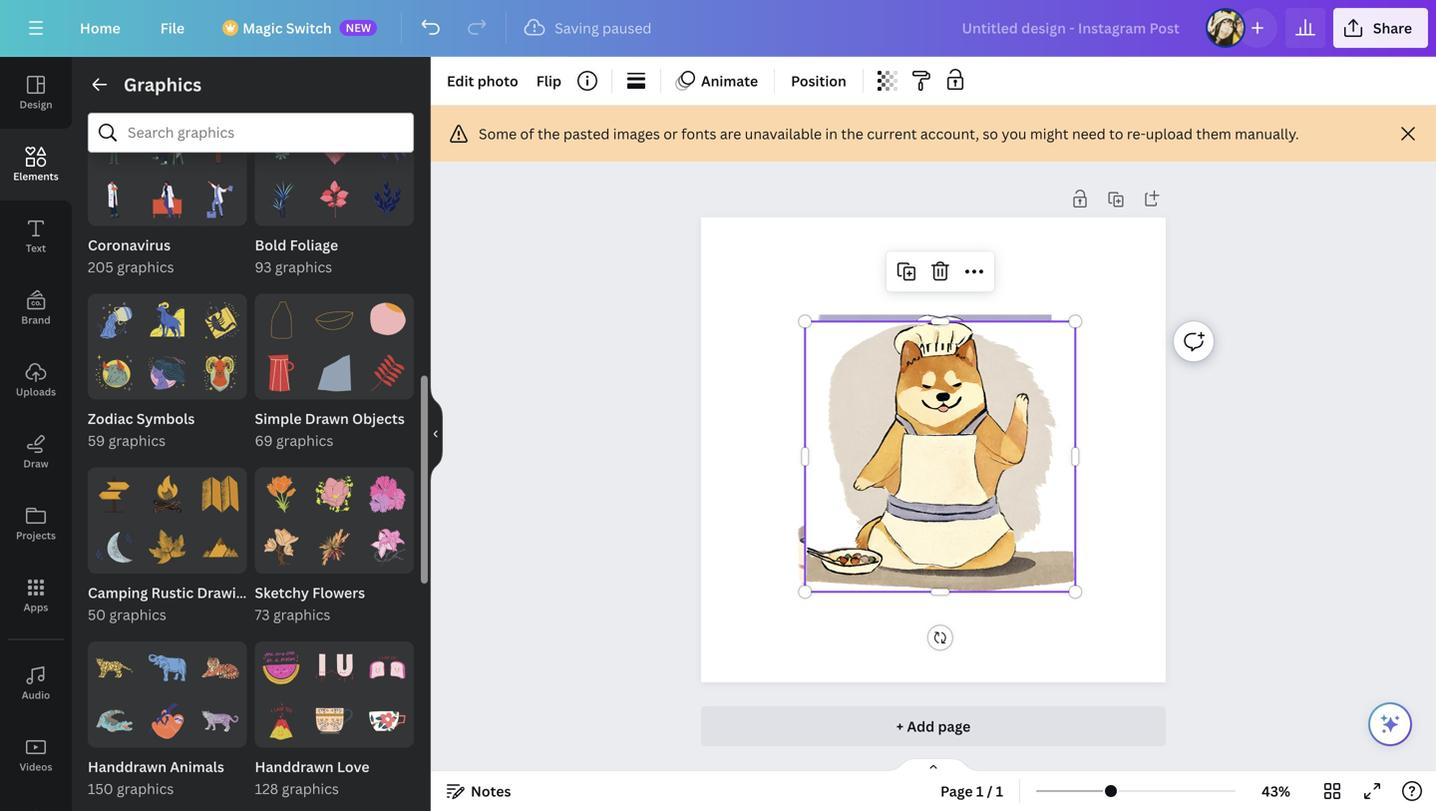 Task type: locate. For each thing, give the bounding box(es) containing it.
notes
[[471, 782, 511, 801]]

73
[[255, 602, 270, 621]]

manually.
[[1235, 124, 1300, 143]]

graphics inside camping rustic drawing 50 graphics
[[109, 602, 167, 621]]

side panel tab list
[[0, 57, 72, 811]]

2 handdrawn from the left
[[255, 754, 334, 773]]

+ add page
[[897, 717, 971, 736]]

of
[[520, 124, 534, 143]]

fonts
[[682, 124, 717, 143]]

graphics inside the 'zodiac symbols 59 graphics'
[[108, 428, 166, 447]]

handdrawn up 150
[[88, 754, 167, 773]]

handdrawn up 128
[[255, 754, 334, 773]]

bold vector palms image
[[263, 125, 300, 162], [369, 125, 406, 162], [263, 178, 300, 215], [369, 178, 406, 215]]

sketchy warm flower element image
[[316, 526, 353, 563]]

flip
[[536, 71, 562, 90]]

drawn
[[305, 406, 349, 425]]

1 bold vector palms image from the top
[[316, 125, 353, 162]]

69
[[255, 428, 273, 447]]

0 horizontal spatial the
[[538, 124, 560, 143]]

so
[[983, 124, 999, 143]]

sketchy gumamela flower element image
[[316, 473, 353, 510]]

simple
[[255, 406, 302, 425]]

graphics
[[117, 254, 174, 273], [275, 254, 332, 273], [108, 428, 166, 447], [276, 428, 334, 447], [109, 602, 167, 621], [273, 602, 331, 621], [117, 776, 174, 795], [282, 776, 339, 795]]

graphics down zodiac
[[108, 428, 166, 447]]

hide image
[[430, 386, 443, 482]]

brand button
[[0, 272, 72, 344]]

images
[[613, 124, 660, 143]]

graphics down "drawn"
[[276, 428, 334, 447]]

objects
[[352, 406, 405, 425]]

handdrawn love button
[[255, 753, 414, 775]]

0 vertical spatial bold vector palms image
[[316, 125, 353, 162]]

the right of
[[538, 124, 560, 143]]

graphics down foliage
[[275, 254, 332, 273]]

star sign taurus image
[[96, 352, 133, 389]]

foliage
[[290, 232, 338, 251]]

apps button
[[0, 560, 72, 632]]

file button
[[144, 8, 201, 48]]

main menu bar
[[0, 0, 1437, 57]]

edit photo
[[447, 71, 519, 90]]

zodiac
[[88, 406, 133, 425]]

need
[[1073, 124, 1106, 143]]

graphics down sketchy at left
[[273, 602, 331, 621]]

rustic
[[151, 580, 194, 599]]

text
[[26, 241, 46, 255]]

you
[[1002, 124, 1027, 143]]

animate
[[701, 71, 758, 90]]

star sign aquarius image
[[96, 299, 133, 336]]

coronavirus
[[88, 232, 171, 251]]

uploads button
[[0, 344, 72, 416]]

page
[[938, 717, 971, 736]]

1 vertical spatial bold vector palms image
[[316, 178, 353, 215]]

page 1 / 1
[[941, 782, 1004, 801]]

graphics down handdrawn love button
[[282, 776, 339, 795]]

the
[[538, 124, 560, 143], [841, 124, 864, 143]]

graphics
[[124, 72, 202, 97]]

2 bold vector palms image from the top
[[316, 178, 353, 215]]

magic
[[243, 18, 283, 37]]

coronavirus button
[[88, 231, 247, 253]]

stylized organic doctor image
[[149, 125, 186, 162], [202, 125, 239, 162], [96, 178, 133, 215], [149, 178, 186, 215], [202, 178, 239, 215]]

handdrawn for 128
[[255, 754, 334, 773]]

canva assistant image
[[1379, 712, 1403, 736]]

128
[[255, 776, 278, 795]]

funky jaguar image
[[202, 700, 239, 737]]

coronavirus 205 graphics
[[88, 232, 174, 273]]

drawing
[[197, 580, 253, 599]]

uploads
[[16, 385, 56, 399]]

1 horizontal spatial the
[[841, 124, 864, 143]]

graphics down handdrawn animals 'button'
[[117, 776, 174, 795]]

projects button
[[0, 488, 72, 560]]

graphics down coronavirus
[[117, 254, 174, 273]]

1 the from the left
[[538, 124, 560, 143]]

graphics inside coronavirus 205 graphics
[[117, 254, 174, 273]]

the right in in the top right of the page
[[841, 124, 864, 143]]

graphics inside bold foliage 93 graphics
[[275, 254, 332, 273]]

sketchy violet malva flower element image
[[369, 473, 406, 510]]

vibrant sketchy floral element image
[[263, 473, 300, 510]]

saving paused status
[[515, 16, 662, 40]]

love
[[337, 754, 370, 773]]

position button
[[783, 65, 855, 97]]

1 left the /
[[977, 782, 984, 801]]

handdrawn for 150
[[88, 754, 167, 773]]

1 horizontal spatial handdrawn
[[255, 754, 334, 773]]

photo
[[478, 71, 519, 90]]

letters witty valentines quotes image
[[316, 647, 353, 684]]

Search graphics search field
[[128, 114, 374, 152]]

red leaf illustration image
[[369, 352, 406, 389]]

apps
[[24, 601, 48, 614]]

borneo elephant illustration image
[[149, 647, 186, 684]]

1 1 from the left
[[977, 782, 984, 801]]

simple drawn objects 69 graphics
[[255, 406, 405, 447]]

unavailable
[[745, 124, 822, 143]]

star sign virgo image
[[149, 352, 186, 389]]

43% button
[[1244, 775, 1309, 807]]

new
[[346, 20, 371, 35]]

0 horizontal spatial 1
[[977, 782, 984, 801]]

sumatran tiger illustration image
[[202, 647, 239, 684]]

position
[[791, 71, 847, 90]]

1 horizontal spatial 1
[[996, 782, 1004, 801]]

funky sloth image
[[149, 700, 186, 737]]

simple drawn objects button
[[255, 405, 414, 427]]

1 handdrawn from the left
[[88, 754, 167, 773]]

videos button
[[0, 719, 72, 791]]

0 horizontal spatial handdrawn
[[88, 754, 167, 773]]

bold vector palms image
[[316, 125, 353, 162], [316, 178, 353, 215]]

1 right the /
[[996, 782, 1004, 801]]

file
[[160, 18, 185, 37]]

handdrawn inside the handdrawn love 128 graphics
[[255, 754, 334, 773]]

magic switch
[[243, 18, 332, 37]]

handdrawn inside 'handdrawn animals 150 graphics'
[[88, 754, 167, 773]]

150
[[88, 776, 113, 795]]

home link
[[64, 8, 136, 48]]

graphics down camping
[[109, 602, 167, 621]]

pencil graphic of a wooden direction signages image
[[96, 473, 133, 510]]

home
[[80, 18, 120, 37]]

sketchy flowers button
[[255, 579, 414, 601]]

some
[[479, 124, 517, 143]]

current
[[867, 124, 917, 143]]



Task type: describe. For each thing, give the bounding box(es) containing it.
93
[[255, 254, 272, 273]]

to
[[1110, 124, 1124, 143]]

saving
[[555, 18, 599, 37]]

symbols
[[137, 406, 195, 425]]

sketchy
[[255, 580, 309, 599]]

handdrawn love 128 graphics
[[255, 754, 370, 795]]

or
[[664, 124, 678, 143]]

Design title text field
[[946, 8, 1198, 48]]

page
[[941, 782, 973, 801]]

account,
[[921, 124, 980, 143]]

floral teacup image
[[316, 700, 353, 737]]

draw
[[23, 457, 48, 470]]

pencil graphic of a location map image
[[202, 473, 239, 510]]

star sign scorpio image
[[202, 299, 239, 336]]

59
[[88, 428, 105, 447]]

some of the pasted images or fonts are unavailable in the current account, so you might need to re-upload them manually.
[[479, 124, 1300, 143]]

sketchy veiny petal flower element image
[[369, 526, 406, 563]]

projects
[[16, 529, 56, 542]]

bold foliage button
[[255, 231, 414, 253]]

graphics inside the handdrawn love 128 graphics
[[282, 776, 339, 795]]

elements button
[[0, 129, 72, 201]]

funky yacara caiman image
[[96, 700, 133, 737]]

floral teacup image
[[369, 700, 406, 737]]

bold foliage 93 graphics
[[255, 232, 338, 273]]

sketchy beige rose element image
[[263, 526, 300, 563]]

re-
[[1127, 124, 1146, 143]]

are
[[720, 124, 742, 143]]

orange vase line image
[[263, 299, 300, 336]]

2 the from the left
[[841, 124, 864, 143]]

volcano and lava witty valentines quotes image
[[263, 700, 300, 737]]

edit photo button
[[439, 65, 527, 97]]

show pages image
[[886, 757, 982, 773]]

text button
[[0, 201, 72, 272]]

205
[[88, 254, 114, 273]]

paused
[[603, 18, 652, 37]]

elements
[[13, 170, 59, 183]]

them
[[1197, 124, 1232, 143]]

red and cream pitcher illustration image
[[263, 352, 300, 389]]

pencil graphic of orange mountains image
[[202, 526, 239, 563]]

melon witty valentines quotes image
[[263, 647, 300, 684]]

grey shape illustration image
[[316, 352, 353, 389]]

videos
[[19, 760, 52, 774]]

handdrawn animals 150 graphics
[[88, 754, 224, 795]]

camping
[[88, 580, 148, 599]]

sketchy flowers 73 graphics
[[255, 580, 365, 621]]

audio
[[22, 688, 50, 702]]

handdrawn animals button
[[88, 753, 247, 775]]

graphics inside simple drawn objects 69 graphics
[[276, 428, 334, 447]]

+
[[897, 717, 904, 736]]

design
[[19, 98, 52, 111]]

camping rustic drawing 50 graphics
[[88, 580, 253, 621]]

43%
[[1262, 782, 1291, 801]]

in
[[826, 124, 838, 143]]

animals
[[170, 754, 224, 773]]

upload
[[1146, 124, 1193, 143]]

brand
[[21, 313, 51, 327]]

star sign aries image
[[149, 299, 186, 336]]

pasted
[[564, 124, 610, 143]]

sunda clouded leopard illustration image
[[96, 647, 133, 684]]

+ add page button
[[701, 706, 1166, 746]]

animate button
[[669, 65, 766, 97]]

pencil graphic of a fire with woods image
[[149, 473, 186, 510]]

add
[[907, 717, 935, 736]]

pink and orange circle illustration image
[[369, 299, 406, 336]]

share
[[1374, 18, 1413, 37]]

star sign aries image
[[202, 352, 239, 389]]

pencil graphic of a leaf image
[[149, 526, 186, 563]]

flip button
[[529, 65, 570, 97]]

camping rustic drawing button
[[88, 579, 253, 601]]

notes button
[[439, 775, 519, 807]]

draw button
[[0, 416, 72, 488]]

graphics inside sketchy flowers 73 graphics
[[273, 602, 331, 621]]

stylized organic doctor image
[[96, 125, 133, 162]]

graphics inside 'handdrawn animals 150 graphics'
[[117, 776, 174, 795]]

edit
[[447, 71, 474, 90]]

orange bowl illustration image
[[316, 299, 353, 336]]

saving paused
[[555, 18, 652, 37]]

zodiac symbols 59 graphics
[[88, 406, 195, 447]]

audio button
[[0, 648, 72, 719]]

flowers
[[312, 580, 365, 599]]

might
[[1030, 124, 1069, 143]]

/
[[987, 782, 993, 801]]

zodiac symbols button
[[88, 405, 247, 427]]

50
[[88, 602, 106, 621]]

2 1 from the left
[[996, 782, 1004, 801]]

bold
[[255, 232, 287, 251]]

share button
[[1334, 8, 1429, 48]]

loaf witty valentines quotes image
[[369, 647, 406, 684]]

switch
[[286, 18, 332, 37]]

design button
[[0, 57, 72, 129]]



Task type: vqa. For each thing, say whether or not it's contained in the screenshot.
with within Button
no



